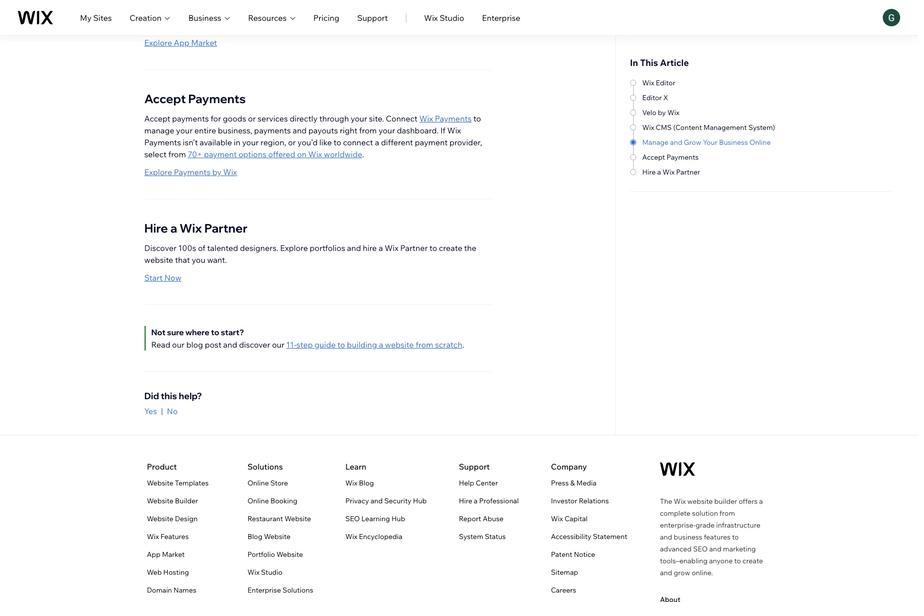 Task type: vqa. For each thing, say whether or not it's contained in the screenshot.
The Terms Of Use
no



Task type: locate. For each thing, give the bounding box(es) containing it.
payments inside to manage your entire business, payments and payouts right from your dashboard. if wix payments isn't available in your region, or you'd like to connect a different payment provider, select from
[[254, 126, 291, 135]]

partner down grow
[[676, 168, 700, 177]]

what
[[171, 20, 189, 30]]

0 vertical spatial no
[[470, 8, 481, 18]]

0 horizontal spatial wix studio
[[247, 568, 282, 577]]

studio for leftmost wix studio link
[[261, 568, 282, 577]]

from down builder
[[720, 509, 735, 518]]

no inside did this help? yes | no
[[167, 406, 178, 416]]

1 vertical spatial editor
[[642, 93, 662, 102]]

0 horizontal spatial payments
[[172, 114, 209, 124]]

velo
[[642, 108, 656, 117]]

you inside 'wix offers over 250 apps and services you can add to your website, like wix bookings, wix stores, wix forum, wix restaurants, wix events, professional email marketing and more. no matter what your website or business needs are—manage them all from one place.'
[[286, 0, 300, 6]]

0 horizontal spatial our
[[172, 340, 185, 350]]

like inside 'wix offers over 250 apps and services you can add to your website, like wix bookings, wix stores, wix forum, wix restaurants, wix events, professional email marketing and more. no matter what your website or business needs are—manage them all from one place.'
[[393, 0, 405, 6]]

your
[[703, 138, 717, 147]]

services up region,
[[258, 114, 288, 124]]

1 horizontal spatial you
[[286, 0, 300, 6]]

0 horizontal spatial hire
[[144, 221, 168, 236]]

0 vertical spatial or
[[240, 20, 247, 30]]

0 vertical spatial app
[[174, 38, 189, 48]]

and up advanced
[[660, 533, 672, 542]]

and up restaurants,
[[238, 0, 252, 6]]

0 horizontal spatial .
[[362, 149, 364, 159]]

like down payouts
[[319, 137, 332, 147]]

sure
[[167, 328, 184, 337]]

create inside discover 100s of talented designers. explore portfolios and hire a wix partner to create the website that you want.
[[439, 243, 462, 253]]

a inside the not sure where to start? read our blog post and discover our 11-step guide to building a website from scratch .
[[379, 340, 383, 350]]

marketing
[[392, 8, 430, 18], [723, 545, 756, 554]]

wix studio link
[[424, 12, 464, 24], [247, 567, 282, 579]]

and left hire
[[347, 243, 361, 253]]

editor left x
[[642, 93, 662, 102]]

1 vertical spatial create
[[743, 557, 763, 566]]

1 horizontal spatial like
[[393, 0, 405, 6]]

wix up the complete
[[674, 497, 686, 506]]

if
[[440, 126, 445, 135]]

1 horizontal spatial app
[[174, 38, 189, 48]]

2 vertical spatial partner
[[400, 243, 428, 253]]

1 vertical spatial blog
[[247, 533, 262, 542]]

1 vertical spatial or
[[248, 114, 256, 124]]

studio down "portfolio website" link
[[261, 568, 282, 577]]

hire
[[363, 243, 377, 253]]

offers inside 'wix offers over 250 apps and services you can add to your website, like wix bookings, wix stores, wix forum, wix restaurants, wix events, professional email marketing and more. no matter what your website or business needs are—manage them all from one place.'
[[160, 0, 181, 6]]

1 vertical spatial wix studio link
[[247, 567, 282, 579]]

enterprise down portfolio
[[247, 586, 281, 595]]

wix inside the wix website builder offers a complete solution from enterprise-grade infrastructure and business features to advanced seo and marketing tools–enabling anyone to create and grow online.
[[674, 497, 686, 506]]

0 vertical spatial explore
[[144, 38, 172, 48]]

press & media
[[551, 479, 597, 488]]

domain names
[[147, 586, 196, 595]]

online
[[749, 138, 771, 147], [247, 479, 269, 488], [247, 497, 269, 506]]

1 vertical spatial app
[[147, 551, 160, 559]]

. inside the not sure where to start? read our blog post and discover our 11-step guide to building a website from scratch .
[[462, 340, 464, 350]]

editor x
[[642, 93, 668, 102]]

1 horizontal spatial our
[[272, 340, 284, 350]]

design
[[175, 515, 198, 524]]

bookings,
[[422, 0, 459, 6]]

0 vertical spatial wix studio
[[424, 13, 464, 23]]

business
[[249, 20, 282, 30], [674, 533, 702, 542]]

1 horizontal spatial studio
[[440, 13, 464, 23]]

or down restaurants,
[[240, 20, 247, 30]]

by
[[658, 108, 666, 117], [212, 167, 221, 177]]

1 horizontal spatial enterprise
[[482, 13, 520, 23]]

privacy and security hub link
[[345, 495, 427, 507]]

payment down if
[[415, 137, 448, 147]]

2 vertical spatial or
[[288, 137, 296, 147]]

0 vertical spatial studio
[[440, 13, 464, 23]]

and down directly
[[293, 126, 307, 135]]

this
[[640, 57, 658, 68]]

yes
[[144, 406, 157, 416]]

website down booking
[[285, 515, 311, 524]]

post
[[205, 340, 221, 350]]

wix cms (content management system)
[[642, 123, 775, 132]]

and
[[238, 0, 252, 6], [431, 8, 445, 18], [293, 126, 307, 135], [670, 138, 682, 147], [347, 243, 361, 253], [223, 340, 237, 350], [371, 497, 383, 506], [660, 533, 672, 542], [709, 545, 721, 554], [660, 569, 672, 578]]

guide
[[314, 340, 336, 350]]

1 vertical spatial you
[[192, 255, 205, 265]]

company
[[551, 462, 587, 472]]

manage
[[642, 138, 668, 147]]

investor relations
[[551, 497, 609, 506]]

1 vertical spatial business
[[719, 138, 748, 147]]

privacy
[[345, 497, 369, 506]]

to right add
[[332, 0, 340, 6]]

wix studio link down portfolio
[[247, 567, 282, 579]]

0 horizontal spatial hire a wix partner
[[144, 221, 247, 236]]

.
[[362, 149, 364, 159], [462, 340, 464, 350]]

1 horizontal spatial seo
[[693, 545, 708, 554]]

accept payments for goods or services directly through your site. connect wix payments
[[144, 114, 472, 124]]

templates
[[175, 479, 209, 488]]

enterprise-
[[660, 521, 696, 530]]

payments up region,
[[254, 126, 291, 135]]

enterprise solutions link
[[247, 585, 313, 597]]

partner
[[676, 168, 700, 177], [204, 221, 247, 236], [400, 243, 428, 253]]

1 horizontal spatial no
[[470, 8, 481, 18]]

11-step guide to building a website from scratch link
[[286, 340, 462, 350]]

0 horizontal spatial business
[[188, 13, 221, 23]]

add
[[316, 0, 331, 6]]

wix capital link
[[551, 513, 588, 525]]

no inside 'wix offers over 250 apps and services you can add to your website, like wix bookings, wix stores, wix forum, wix restaurants, wix events, professional email marketing and more. no matter what your website or business needs are—manage them all from one place.'
[[470, 8, 481, 18]]

hub right security
[[413, 497, 427, 506]]

features
[[704, 533, 731, 542]]

create left the
[[439, 243, 462, 253]]

studio for the rightmost wix studio link
[[440, 13, 464, 23]]

isn't
[[183, 137, 198, 147]]

0 vertical spatial offers
[[160, 0, 181, 6]]

70+ payment options offered on wix worldwide link
[[188, 149, 362, 159]]

wix inside to manage your entire business, payments and payouts right from your dashboard. if wix payments isn't available in your region, or you'd like to connect a different payment provider, select from
[[447, 126, 461, 135]]

0 vertical spatial business
[[249, 20, 282, 30]]

from left scratch
[[416, 340, 433, 350]]

marketing inside the wix website builder offers a complete solution from enterprise-grade infrastructure and business features to advanced seo and marketing tools–enabling anyone to create and grow online.
[[723, 545, 756, 554]]

wix down learn
[[345, 479, 357, 488]]

capital
[[565, 515, 588, 524]]

1 horizontal spatial .
[[462, 340, 464, 350]]

and up learning
[[371, 497, 383, 506]]

1 horizontal spatial market
[[191, 38, 217, 48]]

are—manage
[[308, 20, 358, 30]]

you left can on the left top of the page
[[286, 0, 300, 6]]

you inside discover 100s of talented designers. explore portfolios and hire a wix partner to create the website that you want.
[[192, 255, 205, 265]]

enterprise for enterprise solutions
[[247, 586, 281, 595]]

wix features link
[[147, 531, 189, 543]]

by right velo
[[658, 108, 666, 117]]

your up different
[[379, 126, 395, 135]]

0 vertical spatial payments
[[172, 114, 209, 124]]

to left the
[[430, 243, 437, 253]]

marketing up the anyone
[[723, 545, 756, 554]]

250
[[201, 0, 215, 6]]

wix features
[[147, 533, 189, 542]]

2 vertical spatial explore
[[280, 243, 308, 253]]

services up resources
[[254, 0, 284, 6]]

profile image image
[[883, 9, 900, 26]]

1 horizontal spatial by
[[658, 108, 666, 117]]

one
[[410, 20, 424, 30]]

0 horizontal spatial business
[[249, 20, 282, 30]]

partner up talented
[[204, 221, 247, 236]]

seo up tools–enabling
[[693, 545, 708, 554]]

online left store
[[247, 479, 269, 488]]

1 horizontal spatial wix studio link
[[424, 12, 464, 24]]

0 vertical spatial wix studio link
[[424, 12, 464, 24]]

no
[[470, 8, 481, 18], [167, 406, 178, 416]]

0 horizontal spatial blog
[[247, 533, 262, 542]]

0 horizontal spatial enterprise
[[247, 586, 281, 595]]

a right connect
[[375, 137, 379, 147]]

1 vertical spatial marketing
[[723, 545, 756, 554]]

app up the web
[[147, 551, 160, 559]]

1 vertical spatial seo
[[693, 545, 708, 554]]

editor up x
[[656, 78, 675, 87]]

or inside 'wix offers over 250 apps and services you can add to your website, like wix bookings, wix stores, wix forum, wix restaurants, wix events, professional email marketing and more. no matter what your website or business needs are—manage them all from one place.'
[[240, 20, 247, 30]]

create inside the wix website builder offers a complete solution from enterprise-grade infrastructure and business features to advanced seo and marketing tools–enabling anyone to create and grow online.
[[743, 557, 763, 566]]

0 vertical spatial hire a wix partner
[[642, 168, 700, 177]]

tools–enabling
[[660, 557, 708, 566]]

my sites
[[80, 13, 112, 23]]

1 horizontal spatial business
[[719, 138, 748, 147]]

partner inside discover 100s of talented designers. explore portfolios and hire a wix partner to create the website that you want.
[[400, 243, 428, 253]]

0 horizontal spatial support
[[357, 13, 388, 23]]

0 vertical spatial like
[[393, 0, 405, 6]]

no button
[[167, 405, 178, 417]]

wix down velo
[[642, 123, 654, 132]]

your up options
[[242, 137, 259, 147]]

encyclopedia
[[359, 533, 402, 542]]

or right goods
[[248, 114, 256, 124]]

explore left "portfolios"
[[280, 243, 308, 253]]

partner right hire
[[400, 243, 428, 253]]

0 horizontal spatial or
[[240, 20, 247, 30]]

online down system)
[[749, 138, 771, 147]]

1 vertical spatial .
[[462, 340, 464, 350]]

sites
[[93, 13, 112, 23]]

1 vertical spatial business
[[674, 533, 702, 542]]

offers inside the wix website builder offers a complete solution from enterprise-grade infrastructure and business features to advanced seo and marketing tools–enabling anyone to create and grow online.
[[739, 497, 758, 506]]

1 vertical spatial hub
[[391, 515, 405, 524]]

from right all
[[391, 20, 408, 30]]

our down "sure"
[[172, 340, 185, 350]]

accept
[[144, 91, 186, 106], [144, 114, 170, 124], [642, 153, 665, 162]]

wix inside discover 100s of talented designers. explore portfolios and hire a wix partner to create the website that you want.
[[385, 243, 398, 253]]

accept payments down manage
[[642, 153, 699, 162]]

1 horizontal spatial payments
[[254, 126, 291, 135]]

discover
[[144, 243, 176, 253]]

1 vertical spatial payments
[[254, 126, 291, 135]]

2 horizontal spatial or
[[288, 137, 296, 147]]

website down discover
[[144, 255, 173, 265]]

wix blog
[[345, 479, 374, 488]]

my
[[80, 13, 91, 23]]

explore payments by wix link
[[144, 167, 237, 177]]

resources
[[248, 13, 287, 23]]

patent
[[551, 551, 572, 559]]

and down 'start?'
[[223, 340, 237, 350]]

0 horizontal spatial payment
[[204, 149, 237, 159]]

offers
[[160, 0, 181, 6], [739, 497, 758, 506]]

from inside the not sure where to start? read our blog post and discover our 11-step guide to building a website from scratch .
[[416, 340, 433, 350]]

1 horizontal spatial create
[[743, 557, 763, 566]]

web hosting link
[[147, 567, 189, 579]]

explore down select
[[144, 167, 172, 177]]

a up infrastructure
[[759, 497, 763, 506]]

hire
[[642, 168, 656, 177], [144, 221, 168, 236], [459, 497, 472, 506]]

wix right hire
[[385, 243, 398, 253]]

through
[[319, 114, 349, 124]]

market down business dropdown button
[[191, 38, 217, 48]]

website up "portfolio website" link
[[264, 533, 290, 542]]

0 horizontal spatial offers
[[160, 0, 181, 6]]

online for online store
[[247, 479, 269, 488]]

a inside the wix website builder offers a complete solution from enterprise-grade infrastructure and business features to advanced seo and marketing tools–enabling anyone to create and grow online.
[[759, 497, 763, 506]]

professional
[[323, 8, 369, 18]]

payment down available
[[204, 149, 237, 159]]

0 vertical spatial hub
[[413, 497, 427, 506]]

hire down the help
[[459, 497, 472, 506]]

2 vertical spatial hire
[[459, 497, 472, 506]]

offers up 'stores,'
[[160, 0, 181, 6]]

start
[[144, 273, 163, 283]]

portfolio website link
[[247, 549, 303, 561]]

hire down manage
[[642, 168, 656, 177]]

0 vertical spatial business
[[188, 13, 221, 23]]

to inside 'wix offers over 250 apps and services you can add to your website, like wix bookings, wix stores, wix forum, wix restaurants, wix events, professional email marketing and more. no matter what your website or business needs are—manage them all from one place.'
[[332, 0, 340, 6]]

1 vertical spatial like
[[319, 137, 332, 147]]

or inside to manage your entire business, payments and payouts right from your dashboard. if wix payments isn't available in your region, or you'd like to connect a different payment provider, select from
[[288, 137, 296, 147]]

1 our from the left
[[172, 340, 185, 350]]

explore down matter in the left of the page
[[144, 38, 172, 48]]

2 horizontal spatial partner
[[676, 168, 700, 177]]

wix logo, homepage image
[[660, 462, 695, 476]]

1 vertical spatial market
[[162, 551, 185, 559]]

designers.
[[240, 243, 278, 253]]

not sure where to start? read our blog post and discover our 11-step guide to building a website from scratch .
[[151, 328, 466, 350]]

security
[[384, 497, 411, 506]]

0 horizontal spatial seo
[[345, 515, 360, 524]]

seo down the privacy
[[345, 515, 360, 524]]

blog down learn
[[359, 479, 374, 488]]

1 horizontal spatial support
[[459, 462, 490, 472]]

a
[[375, 137, 379, 147], [657, 168, 661, 177], [170, 221, 177, 236], [379, 243, 383, 253], [379, 340, 383, 350], [474, 497, 478, 506], [759, 497, 763, 506]]

1 vertical spatial no
[[167, 406, 178, 416]]

system)
[[748, 123, 775, 132]]

enterprise solutions
[[247, 586, 313, 595]]

1 horizontal spatial wix studio
[[424, 13, 464, 23]]

wix studio for the rightmost wix studio link
[[424, 13, 464, 23]]

seo inside the wix website builder offers a complete solution from enterprise-grade infrastructure and business features to advanced seo and marketing tools–enabling anyone to create and grow online.
[[693, 545, 708, 554]]

wix encyclopedia
[[345, 533, 402, 542]]

start now link
[[144, 273, 181, 283]]

website
[[209, 20, 238, 30], [144, 255, 173, 265], [385, 340, 414, 350], [687, 497, 713, 506]]

website down the apps
[[209, 20, 238, 30]]

app market link
[[147, 549, 185, 561]]

0 horizontal spatial market
[[162, 551, 185, 559]]

wix down manage
[[662, 168, 674, 177]]

0 vertical spatial solutions
[[247, 462, 283, 472]]

wix up more.
[[461, 0, 475, 6]]

can
[[301, 0, 315, 6]]

2 horizontal spatial hire
[[642, 168, 656, 177]]

1 vertical spatial explore
[[144, 167, 172, 177]]

0 vertical spatial services
[[254, 0, 284, 6]]

hub down security
[[391, 515, 405, 524]]

1 horizontal spatial offers
[[739, 497, 758, 506]]

wix editor
[[642, 78, 675, 87]]

wix studio for leftmost wix studio link
[[247, 568, 282, 577]]

0 vertical spatial create
[[439, 243, 462, 253]]

app
[[174, 38, 189, 48], [147, 551, 160, 559]]

1 vertical spatial partner
[[204, 221, 247, 236]]

online store
[[247, 479, 288, 488]]

payments up entire
[[172, 114, 209, 124]]

enterprise link
[[482, 12, 520, 24]]

to right the guide
[[337, 340, 345, 350]]

patent notice link
[[551, 549, 595, 561]]

1 vertical spatial enterprise
[[247, 586, 281, 595]]

solutions up online store link
[[247, 462, 283, 472]]

explore inside discover 100s of talented designers. explore portfolios and hire a wix partner to create the website that you want.
[[280, 243, 308, 253]]

pricing
[[313, 13, 339, 23]]

anyone
[[709, 557, 733, 566]]

wix up editor x
[[642, 78, 654, 87]]

1 horizontal spatial hire a wix partner
[[642, 168, 700, 177]]

like right website,
[[393, 0, 405, 6]]

not
[[151, 328, 165, 337]]

1 vertical spatial hire
[[144, 221, 168, 236]]

app down what on the left of the page
[[174, 38, 189, 48]]

website templates link
[[147, 478, 209, 489]]

0 horizontal spatial studio
[[261, 568, 282, 577]]

0 horizontal spatial no
[[167, 406, 178, 416]]

1 vertical spatial wix studio
[[247, 568, 282, 577]]

0 horizontal spatial like
[[319, 137, 332, 147]]

business down the enterprise-
[[674, 533, 702, 542]]

website up website design
[[147, 497, 173, 506]]

studio down "bookings," on the top
[[440, 13, 464, 23]]

a right building
[[379, 340, 383, 350]]

0 vertical spatial enterprise
[[482, 13, 520, 23]]

hire a wix partner up 'of'
[[144, 221, 247, 236]]

website up the solution
[[687, 497, 713, 506]]

0 horizontal spatial you
[[192, 255, 205, 265]]



Task type: describe. For each thing, give the bounding box(es) containing it.
from down isn't
[[168, 149, 186, 159]]

to manage your entire business, payments and payouts right from your dashboard. if wix payments isn't available in your region, or you'd like to connect a different payment provider, select from
[[144, 114, 482, 159]]

portfolio website
[[247, 551, 303, 559]]

start?
[[221, 328, 244, 337]]

start now
[[144, 273, 181, 283]]

of
[[198, 243, 205, 253]]

portfolio
[[247, 551, 275, 559]]

0 vertical spatial .
[[362, 149, 364, 159]]

1 vertical spatial services
[[258, 114, 288, 124]]

wix left features
[[147, 533, 159, 542]]

11-
[[286, 340, 296, 350]]

accessibility statement link
[[551, 531, 627, 543]]

payments down grow
[[666, 153, 699, 162]]

seo learning hub
[[345, 515, 405, 524]]

manage
[[144, 126, 174, 135]]

wix down the apps
[[215, 8, 229, 18]]

business inside dropdown button
[[188, 13, 221, 23]]

resources button
[[248, 12, 296, 24]]

1 horizontal spatial hub
[[413, 497, 427, 506]]

system
[[459, 533, 483, 542]]

you'd
[[298, 137, 318, 147]]

1 vertical spatial solutions
[[283, 586, 313, 595]]

hire a professional link
[[459, 495, 519, 507]]

from inside the wix website builder offers a complete solution from enterprise-grade infrastructure and business features to advanced seo and marketing tools–enabling anyone to create and grow online.
[[720, 509, 735, 518]]

your up isn't
[[176, 126, 193, 135]]

website inside discover 100s of talented designers. explore portfolios and hire a wix partner to create the website that you want.
[[144, 255, 173, 265]]

connect
[[343, 137, 373, 147]]

to right the anyone
[[734, 557, 741, 566]]

careers link
[[551, 585, 576, 597]]

online store link
[[247, 478, 288, 489]]

center
[[476, 479, 498, 488]]

wix up 'stores,'
[[144, 0, 158, 6]]

restaurant website link
[[247, 513, 311, 525]]

wix up the dashboard.
[[419, 114, 433, 124]]

management
[[703, 123, 747, 132]]

0 vertical spatial accept payments
[[144, 91, 246, 106]]

your up professional
[[342, 0, 358, 6]]

online for online booking
[[247, 497, 269, 506]]

forum,
[[188, 8, 213, 18]]

1 horizontal spatial blog
[[359, 479, 374, 488]]

to up worldwide
[[334, 137, 341, 147]]

professional
[[479, 497, 519, 506]]

marketing inside 'wix offers over 250 apps and services you can add to your website, like wix bookings, wix stores, wix forum, wix restaurants, wix events, professional email marketing and more. no matter what your website or business needs are—manage them all from one place.'
[[392, 8, 430, 18]]

business inside the wix website builder offers a complete solution from enterprise-grade infrastructure and business features to advanced seo and marketing tools–enabling anyone to create and grow online.
[[674, 533, 702, 542]]

discover
[[239, 340, 270, 350]]

website design link
[[147, 513, 198, 525]]

to up provider,
[[473, 114, 481, 124]]

website,
[[360, 0, 391, 6]]

payments up if
[[435, 114, 472, 124]]

explore for explore payments by wix
[[144, 167, 172, 177]]

a inside discover 100s of talented designers. explore portfolios and hire a wix partner to create the website that you want.
[[379, 243, 383, 253]]

(content
[[673, 123, 702, 132]]

needs
[[284, 20, 306, 30]]

website up wix features link
[[147, 515, 173, 524]]

1 vertical spatial payment
[[204, 149, 237, 159]]

your up the right
[[351, 114, 367, 124]]

wix up one
[[407, 0, 421, 6]]

store
[[270, 479, 288, 488]]

status
[[485, 533, 506, 542]]

payments inside to manage your entire business, payments and payouts right from your dashboard. if wix payments isn't available in your region, or you'd like to connect a different payment provider, select from
[[144, 137, 181, 147]]

hosting
[[163, 568, 189, 577]]

wix down in
[[223, 167, 237, 177]]

explore payments by wix
[[144, 167, 237, 177]]

help center link
[[459, 478, 498, 489]]

worldwide
[[324, 149, 362, 159]]

read
[[151, 340, 170, 350]]

and inside discover 100s of talented designers. explore portfolios and hire a wix partner to create the website that you want.
[[347, 243, 361, 253]]

2 vertical spatial accept
[[642, 153, 665, 162]]

0 vertical spatial by
[[658, 108, 666, 117]]

a down manage
[[657, 168, 661, 177]]

abuse
[[483, 515, 503, 524]]

0 vertical spatial market
[[191, 38, 217, 48]]

like inside to manage your entire business, payments and payouts right from your dashboard. if wix payments isn't available in your region, or you'd like to connect a different payment provider, select from
[[319, 137, 332, 147]]

them
[[360, 20, 379, 30]]

0 vertical spatial partner
[[676, 168, 700, 177]]

in
[[234, 137, 240, 147]]

my sites link
[[80, 12, 112, 24]]

region,
[[260, 137, 286, 147]]

a up discover
[[170, 221, 177, 236]]

grow
[[674, 569, 690, 578]]

options
[[239, 149, 266, 159]]

hire a professional
[[459, 497, 519, 506]]

pricing link
[[313, 12, 339, 24]]

a down help center
[[474, 497, 478, 506]]

online booking
[[247, 497, 297, 506]]

website inside the wix website builder offers a complete solution from enterprise-grade infrastructure and business features to advanced seo and marketing tools–enabling anyone to create and grow online.
[[687, 497, 713, 506]]

0 horizontal spatial wix studio link
[[247, 567, 282, 579]]

wix up '100s'
[[179, 221, 202, 236]]

online.
[[692, 569, 713, 578]]

wix right on
[[308, 149, 322, 159]]

0 vertical spatial support
[[357, 13, 388, 23]]

wix up what on the left of the page
[[172, 8, 186, 18]]

notice
[[574, 551, 595, 559]]

yes button
[[144, 405, 157, 417]]

the wix website builder offers a complete solution from enterprise-grade infrastructure and business features to advanced seo and marketing tools–enabling anyone to create and grow online.
[[660, 497, 763, 578]]

grade
[[696, 521, 715, 530]]

restaurant
[[247, 515, 283, 524]]

web hosting
[[147, 568, 189, 577]]

wix up needs
[[279, 8, 293, 18]]

your down forum,
[[191, 20, 207, 30]]

0 vertical spatial editor
[[656, 78, 675, 87]]

1 vertical spatial accept
[[144, 114, 170, 124]]

to up post
[[211, 328, 219, 337]]

email
[[370, 8, 390, 18]]

1 horizontal spatial accept payments
[[642, 153, 699, 162]]

&
[[570, 479, 575, 488]]

from inside 'wix offers over 250 apps and services you can add to your website, like wix bookings, wix stores, wix forum, wix restaurants, wix events, professional email marketing and more. no matter what your website or business needs are—manage them all from one place.'
[[391, 20, 408, 30]]

payments down 70+
[[174, 167, 211, 177]]

0 vertical spatial hire
[[642, 168, 656, 177]]

to inside discover 100s of talented designers. explore portfolios and hire a wix partner to create the website that you want.
[[430, 243, 437, 253]]

provider,
[[449, 137, 482, 147]]

more.
[[447, 8, 468, 18]]

stores,
[[144, 8, 170, 18]]

help center
[[459, 479, 498, 488]]

website inside the not sure where to start? read our blog post and discover our 11-step guide to building a website from scratch .
[[385, 340, 414, 350]]

business inside 'wix offers over 250 apps and services you can add to your website, like wix bookings, wix stores, wix forum, wix restaurants, wix events, professional email marketing and more. no matter what your website or business needs are—manage them all from one place.'
[[249, 20, 282, 30]]

solution
[[692, 509, 718, 518]]

payments up 'for'
[[188, 91, 246, 106]]

website down blog website
[[277, 551, 303, 559]]

report
[[459, 515, 481, 524]]

wix inside 'link'
[[551, 515, 563, 524]]

app market
[[147, 551, 185, 559]]

0 vertical spatial online
[[749, 138, 771, 147]]

and inside to manage your entire business, payments and payouts right from your dashboard. if wix payments isn't available in your region, or you'd like to connect a different payment provider, select from
[[293, 126, 307, 135]]

website down 'product'
[[147, 479, 173, 488]]

2 our from the left
[[272, 340, 284, 350]]

and left the grow
[[660, 569, 672, 578]]

a inside to manage your entire business, payments and payouts right from your dashboard. if wix payments isn't available in your region, or you'd like to connect a different payment provider, select from
[[375, 137, 379, 147]]

report abuse
[[459, 515, 503, 524]]

and down "bookings," on the top
[[431, 8, 445, 18]]

from down site.
[[359, 126, 377, 135]]

investor relations link
[[551, 495, 609, 507]]

wix down x
[[667, 108, 679, 117]]

1 horizontal spatial or
[[248, 114, 256, 124]]

seo learning hub link
[[345, 513, 405, 525]]

and inside the not sure where to start? read our blog post and discover our 11-step guide to building a website from scratch .
[[223, 340, 237, 350]]

0 vertical spatial accept
[[144, 91, 186, 106]]

1 vertical spatial hire a wix partner
[[144, 221, 247, 236]]

wix capital
[[551, 515, 588, 524]]

website inside 'wix offers over 250 apps and services you can add to your website, like wix bookings, wix stores, wix forum, wix restaurants, wix events, professional email marketing and more. no matter what your website or business needs are—manage them all from one place.'
[[209, 20, 238, 30]]

this
[[161, 391, 177, 402]]

wix down portfolio
[[247, 568, 260, 577]]

0 horizontal spatial by
[[212, 167, 221, 177]]

and down features
[[709, 545, 721, 554]]

0 horizontal spatial partner
[[204, 221, 247, 236]]

offered
[[268, 149, 295, 159]]

patent notice
[[551, 551, 595, 559]]

complete
[[660, 509, 690, 518]]

restaurant website
[[247, 515, 311, 524]]

services inside 'wix offers over 250 apps and services you can add to your website, like wix bookings, wix stores, wix forum, wix restaurants, wix events, professional email marketing and more. no matter what your website or business needs are—manage them all from one place.'
[[254, 0, 284, 6]]

enterprise for enterprise
[[482, 13, 520, 23]]

0 horizontal spatial hub
[[391, 515, 405, 524]]

support link
[[357, 12, 388, 24]]

wix left encyclopedia at bottom left
[[345, 533, 357, 542]]

explore for explore app market
[[144, 38, 172, 48]]

and left grow
[[670, 138, 682, 147]]

to down infrastructure
[[732, 533, 739, 542]]

matter
[[144, 20, 169, 30]]

system status link
[[459, 531, 506, 543]]

accessibility
[[551, 533, 591, 542]]

wix down "bookings," on the top
[[424, 13, 438, 23]]

article
[[660, 57, 689, 68]]

restaurants,
[[231, 8, 277, 18]]

payment inside to manage your entire business, payments and payouts right from your dashboard. if wix payments isn't available in your region, or you'd like to connect a different payment provider, select from
[[415, 137, 448, 147]]

dashboard.
[[397, 126, 439, 135]]

directly
[[290, 114, 317, 124]]

available
[[200, 137, 232, 147]]

learning
[[361, 515, 390, 524]]

1 horizontal spatial hire
[[459, 497, 472, 506]]

app inside "app market" link
[[147, 551, 160, 559]]

domain
[[147, 586, 172, 595]]

learn
[[345, 462, 366, 472]]



